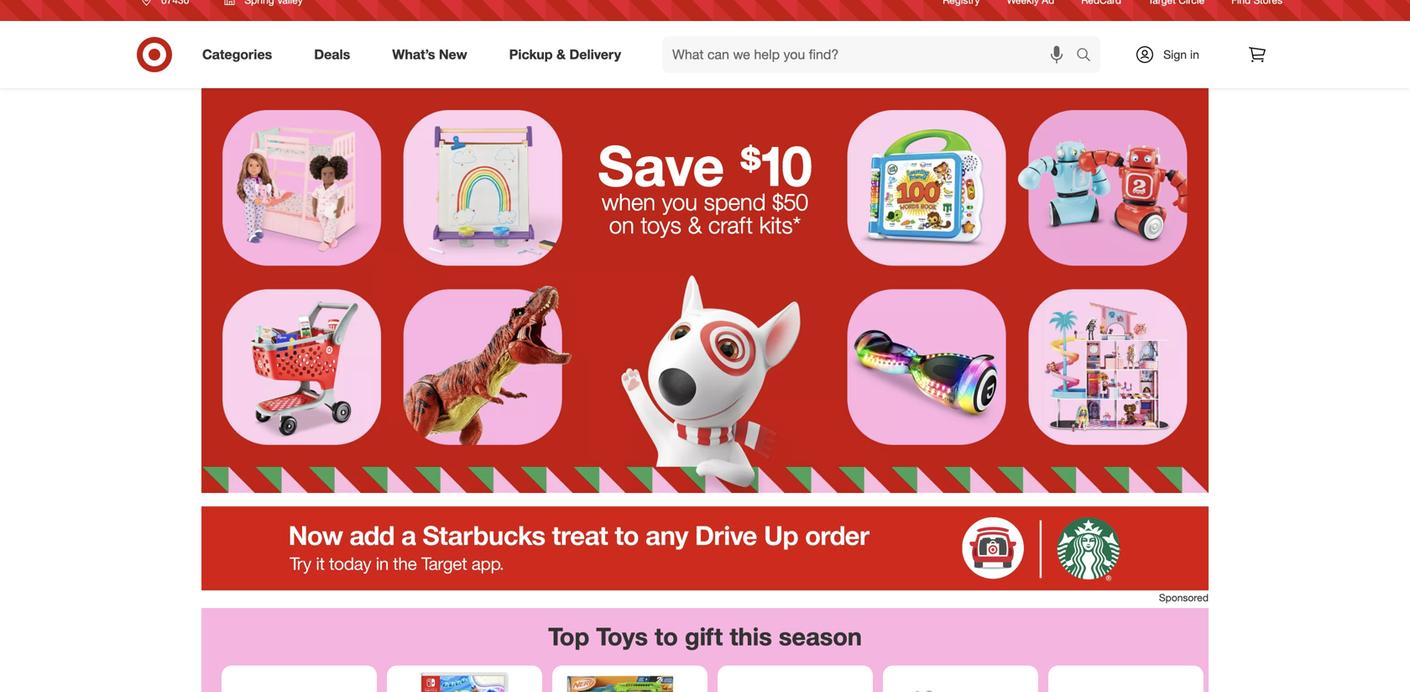 Task type: describe. For each thing, give the bounding box(es) containing it.
top toys to gift this season
[[548, 622, 862, 651]]

toys
[[641, 211, 682, 239]]

this
[[730, 622, 772, 651]]

sign in
[[1164, 47, 1200, 62]]

top
[[548, 622, 590, 651]]

kits*
[[760, 211, 801, 239]]

when you spend $50 on toys & craft kits*
[[602, 188, 809, 239]]

sign in link
[[1121, 36, 1226, 73]]

to
[[655, 622, 678, 651]]

$10
[[740, 132, 813, 199]]

search
[[1069, 48, 1109, 64]]

on
[[609, 211, 635, 239]]

sponsored
[[1160, 591, 1209, 604]]

deals
[[314, 46, 350, 63]]

What can we help you find? suggestions appear below search field
[[663, 36, 1081, 73]]

when
[[602, 188, 656, 216]]



Task type: vqa. For each thing, say whether or not it's contained in the screenshot.
the Sort button
no



Task type: locate. For each thing, give the bounding box(es) containing it.
carousel region
[[202, 608, 1209, 692]]

0 horizontal spatial &
[[557, 46, 566, 63]]

save
[[598, 132, 725, 199]]

categories link
[[188, 36, 293, 73]]

1 horizontal spatial &
[[688, 211, 702, 239]]

$50
[[773, 188, 809, 216]]

delivery
[[570, 46, 621, 63]]

spend
[[704, 188, 766, 216]]

gift
[[685, 622, 723, 651]]

advertisement region
[[202, 506, 1209, 590]]

toys
[[596, 622, 648, 651]]

&
[[557, 46, 566, 63], [688, 211, 702, 239]]

new
[[439, 46, 467, 63]]

search button
[[1069, 36, 1109, 76]]

in
[[1191, 47, 1200, 62]]

save $10
[[598, 132, 813, 199]]

what's new
[[392, 46, 467, 63]]

& inside pickup & delivery "link"
[[557, 46, 566, 63]]

pickup
[[509, 46, 553, 63]]

sign
[[1164, 47, 1188, 62]]

pickup & delivery
[[509, 46, 621, 63]]

what's new link
[[378, 36, 488, 73]]

1 vertical spatial &
[[688, 211, 702, 239]]

0 vertical spatial &
[[557, 46, 566, 63]]

categories
[[202, 46, 272, 63]]

craft
[[709, 211, 753, 239]]

& right the pickup
[[557, 46, 566, 63]]

deals link
[[300, 36, 371, 73]]

pickup & delivery link
[[495, 36, 642, 73]]

& inside when you spend $50 on toys & craft kits*
[[688, 211, 702, 239]]

you
[[662, 188, 698, 216]]

& right toys
[[688, 211, 702, 239]]

what's
[[392, 46, 435, 63]]

season
[[779, 622, 862, 651]]



